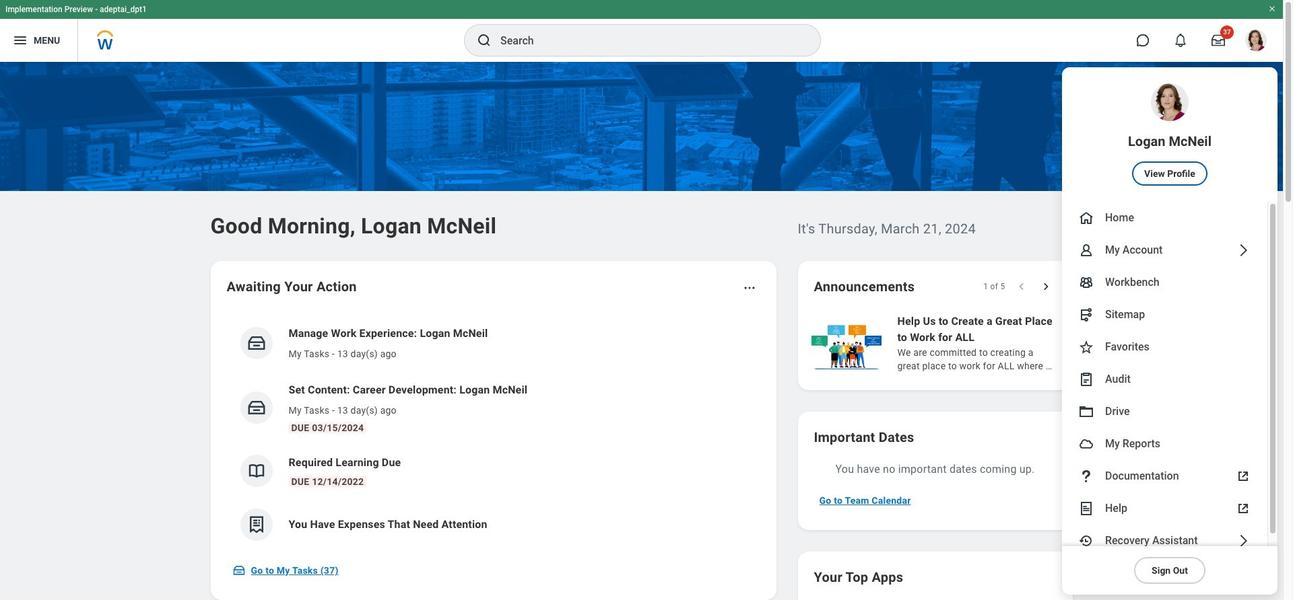 Task type: locate. For each thing, give the bounding box(es) containing it.
1 vertical spatial inbox image
[[232, 565, 246, 578]]

dashboard expenses image
[[246, 515, 266, 536]]

list
[[809, 313, 1293, 375], [227, 315, 760, 552]]

0 horizontal spatial list
[[227, 315, 760, 552]]

chevron right image
[[1235, 243, 1252, 259], [1235, 534, 1252, 550]]

inbox image
[[246, 333, 266, 354], [232, 565, 246, 578]]

0 vertical spatial inbox image
[[246, 333, 266, 354]]

2 chevron right image from the top
[[1235, 534, 1252, 550]]

4 menu item from the top
[[1062, 267, 1268, 299]]

banner
[[0, 0, 1283, 595]]

0 vertical spatial chevron right image
[[1235, 243, 1252, 259]]

ext link image
[[1235, 501, 1252, 517]]

8 menu item from the top
[[1062, 396, 1268, 428]]

Search Workday  search field
[[501, 26, 793, 55]]

time image
[[1078, 534, 1095, 550]]

9 menu item from the top
[[1062, 428, 1268, 461]]

main content
[[0, 62, 1293, 601]]

question image
[[1078, 469, 1095, 485]]

3 menu item from the top
[[1062, 234, 1268, 267]]

chevron right image for time icon
[[1235, 534, 1252, 550]]

avatar image
[[1078, 437, 1095, 453]]

paste image
[[1078, 372, 1095, 388]]

justify image
[[12, 32, 28, 49]]

contact card matrix manager image
[[1078, 275, 1095, 291]]

chevron left small image
[[1015, 280, 1028, 294]]

2 menu item from the top
[[1062, 202, 1268, 234]]

status
[[984, 282, 1005, 292]]

menu
[[1062, 67, 1278, 595]]

menu item
[[1062, 67, 1278, 202], [1062, 202, 1268, 234], [1062, 234, 1268, 267], [1062, 267, 1268, 299], [1062, 299, 1268, 331], [1062, 331, 1268, 364], [1062, 364, 1268, 396], [1062, 396, 1268, 428], [1062, 428, 1268, 461], [1062, 461, 1268, 493], [1062, 493, 1268, 525], [1062, 525, 1268, 558]]

1 horizontal spatial inbox image
[[246, 333, 266, 354]]

1 chevron right image from the top
[[1235, 243, 1252, 259]]

1 vertical spatial chevron right image
[[1235, 534, 1252, 550]]

document image
[[1078, 501, 1095, 517]]



Task type: vqa. For each thing, say whether or not it's contained in the screenshot.
chevron left small image
yes



Task type: describe. For each thing, give the bounding box(es) containing it.
book open image
[[246, 461, 266, 482]]

1 horizontal spatial list
[[809, 313, 1293, 375]]

10 menu item from the top
[[1062, 461, 1268, 493]]

1 menu item from the top
[[1062, 67, 1278, 202]]

endpoints image
[[1078, 307, 1095, 323]]

search image
[[476, 32, 492, 49]]

6 menu item from the top
[[1062, 331, 1268, 364]]

folder open image
[[1078, 404, 1095, 420]]

close environment banner image
[[1268, 5, 1277, 13]]

inbox large image
[[1212, 34, 1225, 47]]

user image
[[1078, 243, 1095, 259]]

11 menu item from the top
[[1062, 493, 1268, 525]]

0 horizontal spatial inbox image
[[232, 565, 246, 578]]

7 menu item from the top
[[1062, 364, 1268, 396]]

chevron right image for user image
[[1235, 243, 1252, 259]]

ext link image
[[1235, 469, 1252, 485]]

logan mcneil image
[[1246, 30, 1267, 51]]

chevron right small image
[[1039, 280, 1053, 294]]

inbox image
[[246, 398, 266, 418]]

5 menu item from the top
[[1062, 299, 1268, 331]]

home image
[[1078, 210, 1095, 226]]

notifications large image
[[1174, 34, 1188, 47]]

star image
[[1078, 340, 1095, 356]]

12 menu item from the top
[[1062, 525, 1268, 558]]



